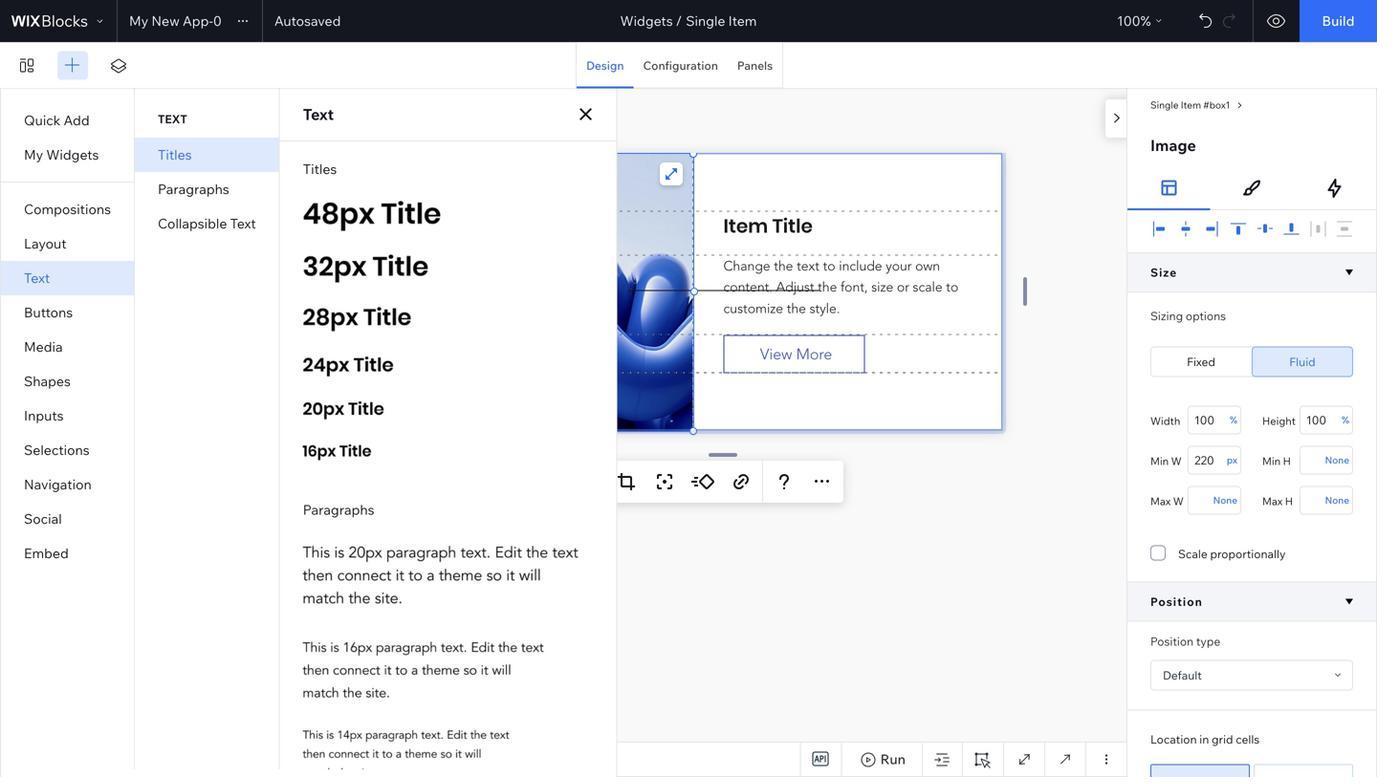 Task type: locate. For each thing, give the bounding box(es) containing it.
0 horizontal spatial max
[[1151, 495, 1171, 508]]

h for min h
[[1283, 455, 1291, 468]]

run button
[[841, 743, 922, 777]]

default
[[1163, 669, 1202, 683]]

0 vertical spatial h
[[1283, 455, 1291, 468]]

h down min h
[[1285, 495, 1293, 508]]

text
[[303, 105, 334, 124], [158, 112, 187, 126], [230, 215, 256, 232], [24, 270, 50, 287]]

0 vertical spatial item
[[729, 12, 757, 29]]

single
[[686, 12, 726, 29], [1151, 99, 1179, 111], [327, 753, 362, 768]]

w up max w
[[1172, 455, 1182, 468]]

new
[[151, 12, 180, 29]]

configuration
[[643, 58, 718, 73]]

None text field
[[1188, 406, 1242, 435], [1300, 406, 1354, 435], [1188, 446, 1242, 475], [1188, 486, 1242, 515], [1188, 406, 1242, 435], [1300, 406, 1354, 435], [1188, 446, 1242, 475], [1188, 486, 1242, 515]]

compositions
[[24, 201, 111, 218]]

titles
[[158, 146, 192, 163], [303, 161, 337, 177]]

inputs
[[24, 408, 64, 424]]

2 horizontal spatial item
[[1181, 99, 1202, 111]]

1 vertical spatial my
[[24, 146, 43, 163]]

% up px
[[1230, 414, 1238, 426]]

position
[[1151, 595, 1203, 609], [1151, 635, 1194, 649]]

2 horizontal spatial single
[[1151, 99, 1179, 111]]

my down quick
[[24, 146, 43, 163]]

2 min from the left
[[1263, 455, 1281, 468]]

1 horizontal spatial %
[[1230, 414, 1238, 426]]

0 vertical spatial w
[[1172, 455, 1182, 468]]

0 horizontal spatial %
[[1141, 12, 1151, 29]]

item for single item
[[365, 753, 389, 768]]

1 vertical spatial position
[[1151, 635, 1194, 649]]

my left new
[[129, 12, 148, 29]]

1 max from the left
[[1151, 495, 1171, 508]]

1 horizontal spatial widgets
[[620, 12, 673, 29]]

sizing
[[1151, 309, 1184, 323]]

options
[[1186, 309, 1227, 323]]

w
[[1172, 455, 1182, 468], [1174, 495, 1184, 508]]

width
[[1151, 415, 1181, 428]]

1 vertical spatial item
[[1181, 99, 1202, 111]]

max h
[[1263, 495, 1293, 508]]

panels
[[737, 58, 773, 73]]

1 vertical spatial h
[[1285, 495, 1293, 508]]

% up the single item #box1
[[1141, 12, 1151, 29]]

0 horizontal spatial my
[[24, 146, 43, 163]]

% for height
[[1342, 414, 1350, 426]]

single item #box1
[[1151, 99, 1231, 111]]

single for single item #box1
[[1151, 99, 1179, 111]]

1 vertical spatial w
[[1174, 495, 1184, 508]]

my
[[129, 12, 148, 29], [24, 146, 43, 163]]

1 position from the top
[[1151, 595, 1203, 609]]

none
[[1326, 454, 1350, 466], [1214, 495, 1238, 507], [1326, 495, 1350, 507]]

None text field
[[1300, 446, 1354, 475], [1300, 486, 1354, 515], [1300, 446, 1354, 475], [1300, 486, 1354, 515]]

layout
[[24, 235, 67, 252]]

add
[[64, 112, 90, 129]]

min for min h
[[1263, 455, 1281, 468]]

2 horizontal spatial %
[[1342, 414, 1350, 426]]

my new app-0
[[129, 12, 222, 29]]

1 min from the left
[[1151, 455, 1169, 468]]

2 max from the left
[[1263, 495, 1283, 508]]

collapsible text
[[158, 215, 256, 232]]

max
[[1151, 495, 1171, 508], [1263, 495, 1283, 508]]

single item
[[327, 753, 389, 768]]

grid
[[1212, 733, 1234, 747]]

1 horizontal spatial my
[[129, 12, 148, 29]]

0
[[213, 12, 222, 29]]

shapes
[[24, 373, 71, 390]]

% right height
[[1342, 414, 1350, 426]]

0 vertical spatial position
[[1151, 595, 1203, 609]]

my new app-0 button
[[129, 10, 254, 33]]

0 horizontal spatial min
[[1151, 455, 1169, 468]]

w down min w
[[1174, 495, 1184, 508]]

min
[[1151, 455, 1169, 468], [1263, 455, 1281, 468]]

position up position type
[[1151, 595, 1203, 609]]

%
[[1141, 12, 1151, 29], [1230, 414, 1238, 426], [1342, 414, 1350, 426]]

my inside my new app-0 button
[[129, 12, 148, 29]]

1 horizontal spatial item
[[729, 12, 757, 29]]

min right px
[[1263, 455, 1281, 468]]

1 vertical spatial widgets
[[46, 146, 99, 163]]

position for position type
[[1151, 635, 1194, 649]]

0 horizontal spatial widgets
[[46, 146, 99, 163]]

my for my widgets
[[24, 146, 43, 163]]

max down min w
[[1151, 495, 1171, 508]]

0 vertical spatial my
[[129, 12, 148, 29]]

max down min h
[[1263, 495, 1283, 508]]

item
[[729, 12, 757, 29], [1181, 99, 1202, 111], [365, 753, 389, 768]]

2 vertical spatial single
[[327, 753, 362, 768]]

embed
[[24, 545, 69, 562]]

1 vertical spatial paragraphs
[[303, 502, 375, 519]]

0 horizontal spatial item
[[365, 753, 389, 768]]

min down 'width'
[[1151, 455, 1169, 468]]

h
[[1283, 455, 1291, 468], [1285, 495, 1293, 508]]

widgets down add
[[46, 146, 99, 163]]

run
[[881, 751, 906, 768]]

w for max w
[[1174, 495, 1184, 508]]

none right min h
[[1326, 454, 1350, 466]]

min for min w
[[1151, 455, 1169, 468]]

1 horizontal spatial single
[[686, 12, 726, 29]]

none right max h
[[1326, 495, 1350, 507]]

2 vertical spatial item
[[365, 753, 389, 768]]

1 horizontal spatial min
[[1263, 455, 1281, 468]]

height
[[1263, 415, 1296, 428]]

1 vertical spatial single
[[1151, 99, 1179, 111]]

px
[[1227, 454, 1238, 466]]

#box1
[[1204, 99, 1231, 111]]

none down px
[[1214, 495, 1238, 507]]

2 position from the top
[[1151, 635, 1194, 649]]

position up "default"
[[1151, 635, 1194, 649]]

design
[[586, 58, 624, 73]]

1 horizontal spatial paragraphs
[[303, 502, 375, 519]]

widgets left "/"
[[620, 12, 673, 29]]

widgets
[[620, 12, 673, 29], [46, 146, 99, 163]]

0 horizontal spatial paragraphs
[[158, 181, 229, 198]]

h down height
[[1283, 455, 1291, 468]]

0 horizontal spatial single
[[327, 753, 362, 768]]

0 vertical spatial paragraphs
[[158, 181, 229, 198]]

quick
[[24, 112, 61, 129]]

1 horizontal spatial max
[[1263, 495, 1283, 508]]

image
[[1151, 136, 1197, 155]]

paragraphs
[[158, 181, 229, 198], [303, 502, 375, 519]]

position type
[[1151, 635, 1221, 649]]



Task type: vqa. For each thing, say whether or not it's contained in the screenshot.
Selections at the bottom left of page
yes



Task type: describe. For each thing, give the bounding box(es) containing it.
build button
[[1300, 0, 1378, 42]]

/
[[676, 12, 682, 29]]

quick add
[[24, 112, 90, 129]]

fixed
[[1187, 355, 1216, 369]]

position for position
[[1151, 595, 1203, 609]]

none for min h
[[1326, 454, 1350, 466]]

% for width
[[1230, 414, 1238, 426]]

sizing options
[[1151, 309, 1227, 323]]

app-
[[183, 12, 213, 29]]

cells
[[1236, 733, 1260, 747]]

autosaved
[[274, 12, 341, 29]]

buttons
[[24, 304, 73, 321]]

single for single item
[[327, 753, 362, 768]]

social
[[24, 511, 62, 528]]

0 vertical spatial single
[[686, 12, 726, 29]]

navigation
[[24, 476, 92, 493]]

none for max w
[[1214, 495, 1238, 507]]

fluid
[[1290, 355, 1316, 369]]

location in grid cells
[[1151, 733, 1260, 747]]

max w
[[1151, 495, 1184, 508]]

proportionally
[[1211, 547, 1286, 562]]

100
[[1117, 12, 1141, 29]]

widgets / single item
[[620, 12, 757, 29]]

min w
[[1151, 455, 1182, 468]]

my widgets
[[24, 146, 99, 163]]

0 horizontal spatial titles
[[158, 146, 192, 163]]

media
[[24, 339, 63, 355]]

in
[[1200, 733, 1210, 747]]

none for max h
[[1326, 495, 1350, 507]]

scale proportionally
[[1179, 547, 1286, 562]]

max for max h
[[1263, 495, 1283, 508]]

size
[[1151, 265, 1178, 280]]

type
[[1197, 635, 1221, 649]]

0 vertical spatial widgets
[[620, 12, 673, 29]]

location
[[1151, 733, 1197, 747]]

max for max w
[[1151, 495, 1171, 508]]

collapsible
[[158, 215, 227, 232]]

selections
[[24, 442, 90, 459]]

item for single item #box1
[[1181, 99, 1202, 111]]

w for min w
[[1172, 455, 1182, 468]]

100 %
[[1117, 12, 1151, 29]]

scale
[[1179, 547, 1208, 562]]

min h
[[1263, 455, 1291, 468]]

1 horizontal spatial titles
[[303, 161, 337, 177]]

my for my new app-0
[[129, 12, 148, 29]]

h for max h
[[1285, 495, 1293, 508]]

build
[[1323, 12, 1355, 29]]



